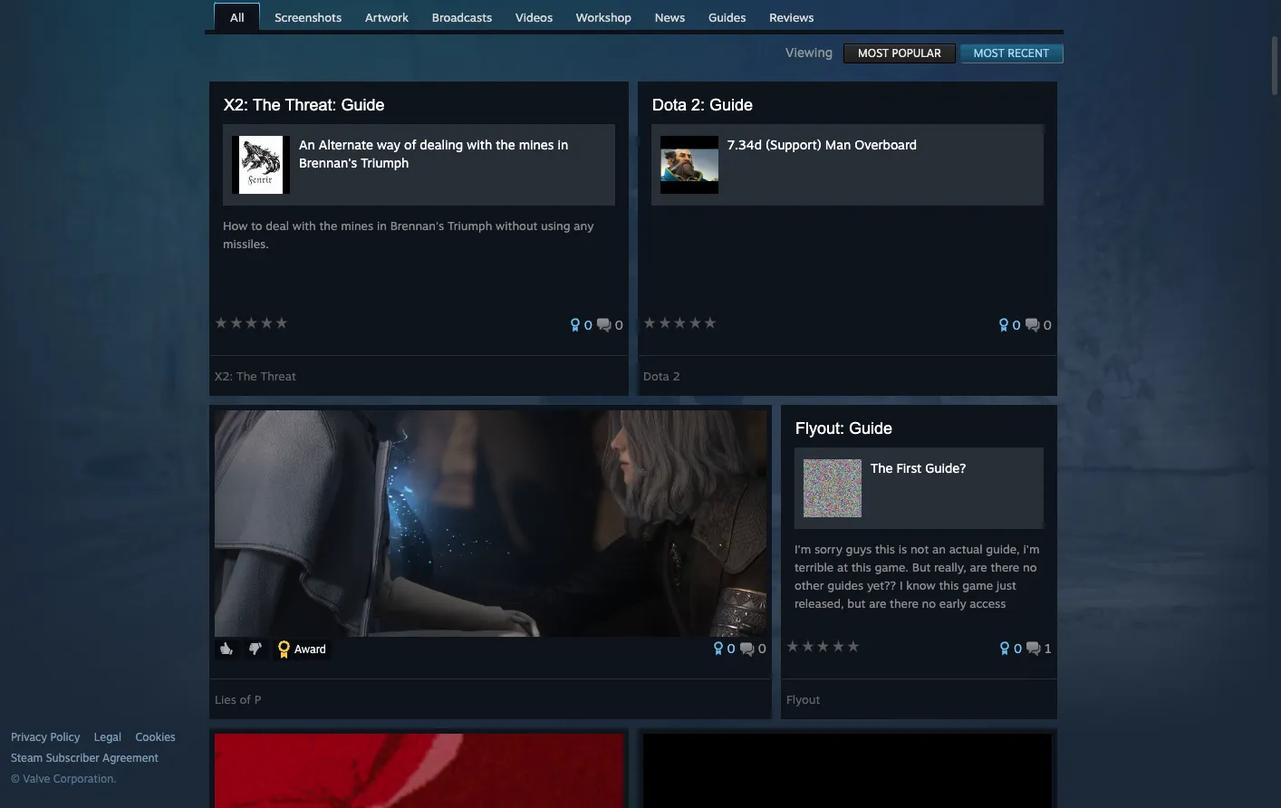 Task type: describe. For each thing, give the bounding box(es) containing it.
videos
[[516, 10, 553, 24]]

with inside an alternate way of dealing with the mines in brennan's triumph
[[467, 137, 492, 152]]

how
[[223, 218, 248, 233]]

triumph inside how to deal with the mines in brennan's triumph without using any missiles.
[[448, 218, 492, 233]]

0 vertical spatial are
[[970, 560, 988, 575]]

award
[[295, 643, 326, 656]]

most popular link
[[844, 44, 956, 63]]

x2: for x2: the threat: guide
[[224, 96, 248, 114]]

broadcasts link
[[423, 4, 501, 29]]

an alternate way of dealing with the mines in brennan's triumph
[[299, 137, 569, 170]]

am
[[972, 615, 989, 629]]

guide,
[[986, 542, 1020, 557]]

reviews
[[770, 10, 814, 24]]

i'm
[[1024, 542, 1040, 557]]

threat:
[[285, 96, 337, 114]]

is
[[899, 542, 907, 557]]

flyout: guide
[[796, 420, 893, 438]]

other
[[795, 578, 824, 593]]

screenshots
[[275, 10, 342, 24]]

1 horizontal spatial no
[[1023, 560, 1037, 575]]

the for threat:
[[253, 96, 281, 114]]

in inside how to deal with the mines in brennan's triumph without using any missiles.
[[377, 218, 387, 233]]

subscriber
[[46, 751, 99, 765]]

access
[[970, 596, 1006, 611]]

0 vertical spatial i
[[900, 578, 903, 593]]

recent
[[1008, 46, 1050, 60]]

cookies link
[[136, 731, 176, 745]]

cookies steam subscriber agreement © valve corporation.
[[11, 731, 176, 786]]

game
[[963, 578, 993, 593]]

award link
[[273, 640, 332, 661]]

workshop link
[[567, 4, 641, 29]]

privacy policy link
[[11, 731, 80, 745]]

with inside how to deal with the mines in brennan's triumph without using any missiles.
[[293, 218, 316, 233]]

flyout link
[[787, 686, 820, 707]]

(support)
[[766, 137, 822, 152]]

really,
[[935, 560, 967, 575]]

artwork link
[[356, 4, 418, 29]]

actual
[[950, 542, 983, 557]]

lies of p
[[215, 692, 261, 707]]

x2: the threat
[[215, 369, 296, 383]]

dota for dota 2: guide
[[653, 96, 687, 114]]

workshop
[[576, 10, 632, 24]]

i'm sorry guys this is not an actual guide, i'm terrible at this game. but really, are there no other guides yet?? i know this game just released, but are there no early access people that've posted guides or am i just stupid?
[[795, 542, 1040, 647]]

overboard
[[855, 137, 917, 152]]

alternate
[[319, 137, 373, 152]]

released,
[[795, 596, 844, 611]]

guys
[[846, 542, 872, 557]]

early
[[940, 596, 967, 611]]

most recent
[[974, 46, 1050, 60]]

flyout
[[787, 692, 820, 707]]

agreement
[[103, 751, 159, 765]]

0 horizontal spatial this
[[852, 560, 872, 575]]

all link
[[214, 3, 261, 32]]

2 horizontal spatial guide
[[849, 420, 893, 438]]

steam
[[11, 751, 43, 765]]

1
[[1045, 641, 1052, 656]]

1 vertical spatial are
[[869, 596, 887, 611]]

p
[[254, 692, 261, 707]]

any
[[574, 218, 594, 233]]

the inside how to deal with the mines in brennan's triumph without using any missiles.
[[319, 218, 338, 233]]

sorry
[[815, 542, 843, 557]]

first
[[897, 460, 922, 476]]

2
[[673, 369, 681, 383]]

screenshots link
[[266, 4, 351, 29]]

way
[[377, 137, 401, 152]]

or
[[957, 615, 969, 629]]

artwork
[[365, 10, 409, 24]]

of inside an alternate way of dealing with the mines in brennan's triumph
[[404, 137, 416, 152]]

2 horizontal spatial this
[[939, 578, 959, 593]]

i'm
[[795, 542, 811, 557]]

lies of p link
[[215, 686, 261, 707]]

posted
[[877, 615, 914, 629]]

2:
[[692, 96, 705, 114]]

legal link
[[94, 731, 121, 745]]

brennan's inside an alternate way of dealing with the mines in brennan's triumph
[[299, 155, 357, 170]]

0 horizontal spatial there
[[890, 596, 919, 611]]

policy
[[50, 731, 80, 744]]

cookies
[[136, 731, 176, 744]]

news
[[655, 10, 685, 24]]

threat
[[261, 369, 296, 383]]

people
[[795, 615, 832, 629]]

0 horizontal spatial no
[[922, 596, 936, 611]]

lies
[[215, 692, 236, 707]]

man
[[826, 137, 851, 152]]



Task type: locate. For each thing, give the bounding box(es) containing it.
no down i'm
[[1023, 560, 1037, 575]]

triumph
[[361, 155, 409, 170], [448, 218, 492, 233]]

1 horizontal spatial with
[[467, 137, 492, 152]]

0 vertical spatial there
[[991, 560, 1020, 575]]

0 vertical spatial of
[[404, 137, 416, 152]]

1 vertical spatial in
[[377, 218, 387, 233]]

this left the is on the bottom right of page
[[876, 542, 895, 557]]

the left threat
[[237, 369, 257, 383]]

1 horizontal spatial in
[[558, 137, 569, 152]]

1 vertical spatial of
[[240, 692, 251, 707]]

using
[[541, 218, 571, 233]]

most left recent
[[974, 46, 1005, 60]]

0 vertical spatial the
[[496, 137, 515, 152]]

but
[[912, 560, 931, 575]]

of right way
[[404, 137, 416, 152]]

0 horizontal spatial mines
[[341, 218, 374, 233]]

1 vertical spatial brennan's
[[390, 218, 444, 233]]

broadcasts
[[432, 10, 492, 24]]

©
[[11, 772, 20, 786]]

in up using
[[558, 137, 569, 152]]

the for threat
[[237, 369, 257, 383]]

0 vertical spatial the
[[253, 96, 281, 114]]

0 horizontal spatial triumph
[[361, 155, 409, 170]]

1 horizontal spatial there
[[991, 560, 1020, 575]]

1 horizontal spatial of
[[404, 137, 416, 152]]

1 vertical spatial there
[[890, 596, 919, 611]]

brennan's inside how to deal with the mines in brennan's triumph without using any missiles.
[[390, 218, 444, 233]]

dealing
[[420, 137, 463, 152]]

this
[[876, 542, 895, 557], [852, 560, 872, 575], [939, 578, 959, 593]]

triumph left without on the left top of page
[[448, 218, 492, 233]]

guides
[[709, 10, 746, 24]]

mines
[[519, 137, 554, 152], [341, 218, 374, 233]]

no down know
[[922, 596, 936, 611]]

guide
[[341, 96, 385, 114], [710, 96, 753, 114], [849, 420, 893, 438]]

brennan's down an alternate way of dealing with the mines in brennan's triumph
[[390, 218, 444, 233]]

x2:
[[224, 96, 248, 114], [215, 369, 233, 383]]

0 horizontal spatial guide
[[341, 96, 385, 114]]

1 horizontal spatial guide
[[710, 96, 753, 114]]

legal
[[94, 731, 121, 744]]

there down guide,
[[991, 560, 1020, 575]]

0 vertical spatial triumph
[[361, 155, 409, 170]]

are down yet??
[[869, 596, 887, 611]]

1 most from the left
[[858, 46, 889, 60]]

guides link
[[700, 4, 755, 29]]

0 vertical spatial brennan's
[[299, 155, 357, 170]]

this down really,
[[939, 578, 959, 593]]

flyout:
[[796, 420, 845, 438]]

brennan's down alternate on the left of page
[[299, 155, 357, 170]]

dota 2: guide
[[653, 96, 753, 114]]

x2: the threat link
[[215, 363, 296, 383]]

0 vertical spatial x2:
[[224, 96, 248, 114]]

i
[[900, 578, 903, 593], [992, 615, 996, 629]]

1 vertical spatial triumph
[[448, 218, 492, 233]]

how to deal with the mines in brennan's triumph without using any missiles.
[[223, 218, 594, 251]]

triumph down way
[[361, 155, 409, 170]]

1 vertical spatial mines
[[341, 218, 374, 233]]

but
[[848, 596, 866, 611]]

viewing
[[786, 44, 844, 60]]

the inside an alternate way of dealing with the mines in brennan's triumph
[[496, 137, 515, 152]]

brennan's
[[299, 155, 357, 170], [390, 218, 444, 233]]

in
[[558, 137, 569, 152], [377, 218, 387, 233]]

the
[[496, 137, 515, 152], [319, 218, 338, 233]]

all
[[230, 10, 244, 24]]

guides down the early at the right bottom of page
[[918, 615, 954, 629]]

videos link
[[507, 4, 562, 29]]

dota
[[653, 96, 687, 114], [643, 369, 670, 383]]

privacy policy
[[11, 731, 80, 744]]

the right deal
[[319, 218, 338, 233]]

1 vertical spatial the
[[319, 218, 338, 233]]

1 vertical spatial dota
[[643, 369, 670, 383]]

dota for dota 2
[[643, 369, 670, 383]]

that've
[[835, 615, 873, 629]]

0 horizontal spatial most
[[858, 46, 889, 60]]

1 horizontal spatial most
[[974, 46, 1005, 60]]

are up the game
[[970, 560, 988, 575]]

0 horizontal spatial the
[[319, 218, 338, 233]]

0 vertical spatial with
[[467, 137, 492, 152]]

1 vertical spatial guides
[[918, 615, 954, 629]]

the left first
[[871, 460, 893, 476]]

x2: inside x2: the threat link
[[215, 369, 233, 383]]

dota left '2:'
[[653, 96, 687, 114]]

to
[[251, 218, 263, 233]]

just up access
[[997, 578, 1017, 593]]

x2: left threat
[[215, 369, 233, 383]]

1 horizontal spatial i
[[992, 615, 996, 629]]

0 horizontal spatial are
[[869, 596, 887, 611]]

guide up alternate on the left of page
[[341, 96, 385, 114]]

at
[[837, 560, 848, 575]]

an
[[933, 542, 946, 557]]

guide right '2:'
[[710, 96, 753, 114]]

the first guide?
[[871, 460, 967, 476]]

0 horizontal spatial guides
[[828, 578, 864, 593]]

game.
[[875, 560, 909, 575]]

dota 2
[[643, 369, 681, 383]]

the right dealing
[[496, 137, 515, 152]]

1 vertical spatial with
[[293, 218, 316, 233]]

i right yet??
[[900, 578, 903, 593]]

mines up using
[[519, 137, 554, 152]]

yet??
[[867, 578, 897, 593]]

an
[[299, 137, 315, 152]]

7.34d (support) man overboard
[[728, 137, 917, 152]]

2 vertical spatial this
[[939, 578, 959, 593]]

1 horizontal spatial are
[[970, 560, 988, 575]]

not
[[911, 542, 929, 557]]

with right deal
[[293, 218, 316, 233]]

0 vertical spatial mines
[[519, 137, 554, 152]]

2 most from the left
[[974, 46, 1005, 60]]

1 horizontal spatial this
[[876, 542, 895, 557]]

1 horizontal spatial the
[[496, 137, 515, 152]]

0 vertical spatial guides
[[828, 578, 864, 593]]

of
[[404, 137, 416, 152], [240, 692, 251, 707]]

in inside an alternate way of dealing with the mines in brennan's triumph
[[558, 137, 569, 152]]

mines inside an alternate way of dealing with the mines in brennan's triumph
[[519, 137, 554, 152]]

news link
[[646, 4, 694, 29]]

steam subscriber agreement link
[[11, 751, 200, 766]]

without
[[496, 218, 538, 233]]

1 horizontal spatial guides
[[918, 615, 954, 629]]

mines right deal
[[341, 218, 374, 233]]

guide?
[[926, 460, 967, 476]]

guides
[[828, 578, 864, 593], [918, 615, 954, 629]]

most for most recent
[[974, 46, 1005, 60]]

reviews link
[[761, 4, 823, 29]]

0 horizontal spatial of
[[240, 692, 251, 707]]

1 horizontal spatial triumph
[[448, 218, 492, 233]]

dota 2 link
[[643, 363, 681, 383]]

1 vertical spatial just
[[999, 615, 1019, 629]]

0 vertical spatial just
[[997, 578, 1017, 593]]

there up the posted
[[890, 596, 919, 611]]

1 vertical spatial this
[[852, 560, 872, 575]]

privacy
[[11, 731, 47, 744]]

just down access
[[999, 615, 1019, 629]]

0 horizontal spatial i
[[900, 578, 903, 593]]

missiles.
[[223, 237, 269, 251]]

the left the threat:
[[253, 96, 281, 114]]

with
[[467, 137, 492, 152], [293, 218, 316, 233]]

0 horizontal spatial in
[[377, 218, 387, 233]]

this down guys
[[852, 560, 872, 575]]

x2: the threat: guide
[[224, 96, 385, 114]]

1 vertical spatial the
[[237, 369, 257, 383]]

of left the p
[[240, 692, 251, 707]]

popular
[[892, 46, 941, 60]]

1 horizontal spatial mines
[[519, 137, 554, 152]]

0
[[584, 317, 593, 333], [615, 317, 624, 333], [1013, 317, 1021, 333], [1044, 317, 1052, 333], [727, 641, 736, 656], [758, 641, 767, 656], [1014, 641, 1022, 656]]

0 vertical spatial no
[[1023, 560, 1037, 575]]

1 vertical spatial i
[[992, 615, 996, 629]]

1 horizontal spatial brennan's
[[390, 218, 444, 233]]

2 vertical spatial the
[[871, 460, 893, 476]]

corporation.
[[53, 772, 117, 786]]

x2: left the threat:
[[224, 96, 248, 114]]

know
[[907, 578, 936, 593]]

0 horizontal spatial with
[[293, 218, 316, 233]]

1 vertical spatial x2:
[[215, 369, 233, 383]]

most left popular
[[858, 46, 889, 60]]

just
[[997, 578, 1017, 593], [999, 615, 1019, 629]]

deal
[[266, 218, 289, 233]]

i right am
[[992, 615, 996, 629]]

mines inside how to deal with the mines in brennan's triumph without using any missiles.
[[341, 218, 374, 233]]

in down way
[[377, 218, 387, 233]]

terrible
[[795, 560, 834, 575]]

guide right flyout:
[[849, 420, 893, 438]]

x2: for x2: the threat
[[215, 369, 233, 383]]

0 horizontal spatial brennan's
[[299, 155, 357, 170]]

0 vertical spatial dota
[[653, 96, 687, 114]]

most popular
[[858, 46, 941, 60]]

most recent link
[[960, 44, 1064, 63]]

with right dealing
[[467, 137, 492, 152]]

are
[[970, 560, 988, 575], [869, 596, 887, 611]]

0 vertical spatial in
[[558, 137, 569, 152]]

dota left 2
[[643, 369, 670, 383]]

most for most popular
[[858, 46, 889, 60]]

valve
[[23, 772, 50, 786]]

triumph inside an alternate way of dealing with the mines in brennan's triumph
[[361, 155, 409, 170]]

1 vertical spatial no
[[922, 596, 936, 611]]

guides down at
[[828, 578, 864, 593]]

0 vertical spatial this
[[876, 542, 895, 557]]



Task type: vqa. For each thing, say whether or not it's contained in the screenshot.
the rightmost TARASHULTZ49
no



